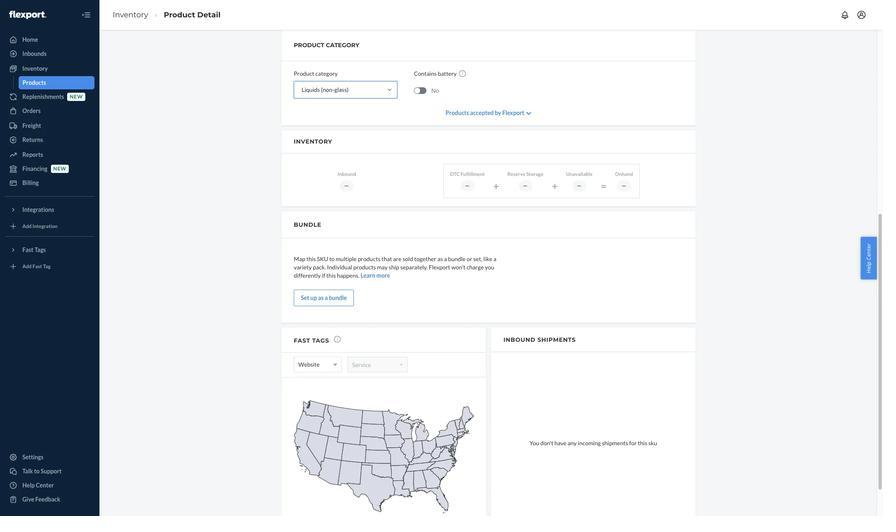 Task type: locate. For each thing, give the bounding box(es) containing it.
products link
[[18, 76, 94, 90]]

1 vertical spatial to
[[34, 468, 40, 475]]

this right 'if'
[[326, 272, 336, 279]]

1 horizontal spatial help center
[[865, 243, 873, 273]]

1 horizontal spatial +
[[552, 180, 558, 192]]

pack.
[[313, 264, 326, 271]]

like
[[484, 256, 492, 263]]

returns
[[22, 136, 43, 143]]

1 vertical spatial as
[[318, 294, 324, 302]]

0 vertical spatial products
[[23, 79, 46, 86]]

inbound
[[338, 171, 356, 177], [504, 336, 536, 344]]

1 vertical spatial fast tags
[[294, 337, 329, 345]]

settings link
[[5, 451, 94, 465]]

together
[[414, 256, 436, 263]]

flexport
[[502, 109, 524, 116], [429, 264, 450, 271]]

to inside map this sku to multiple products that are sold together as a bundle or set, like a variety pack. individual products may ship separately. flexport won't charge you differently if this happens.
[[329, 256, 335, 263]]

as right up
[[318, 294, 324, 302]]

1 horizontal spatial products
[[446, 109, 469, 116]]

flexport right by
[[502, 109, 524, 116]]

1 horizontal spatial center
[[865, 243, 873, 260]]

― for dtc fulfillment
[[465, 183, 470, 189]]

inventory
[[113, 10, 148, 19], [22, 65, 48, 72], [294, 138, 332, 145]]

0 horizontal spatial this
[[306, 256, 316, 263]]

this left sku at the left of the page
[[306, 256, 316, 263]]

center
[[865, 243, 873, 260], [36, 482, 54, 489]]

help center
[[865, 243, 873, 273], [22, 482, 54, 489]]

1 horizontal spatial inventory link
[[113, 10, 148, 19]]

0 horizontal spatial help center
[[22, 482, 54, 489]]

0 vertical spatial help center
[[865, 243, 873, 273]]

to
[[329, 256, 335, 263], [34, 468, 40, 475]]

3 ― from the left
[[523, 183, 528, 189]]

ship
[[389, 264, 399, 271]]

0 vertical spatial this
[[306, 256, 316, 263]]

as right "together"
[[438, 256, 443, 263]]

products up the replenishments
[[23, 79, 46, 86]]

this
[[306, 256, 316, 263], [326, 272, 336, 279], [638, 440, 647, 447]]

0 horizontal spatial inventory link
[[5, 62, 94, 75]]

category
[[326, 41, 359, 49]]

add for add integration
[[22, 224, 32, 230]]

― for reserve storage
[[523, 183, 528, 189]]

1 horizontal spatial inventory
[[113, 10, 148, 19]]

this right for
[[638, 440, 647, 447]]

0 vertical spatial center
[[865, 243, 873, 260]]

fast
[[22, 247, 33, 254], [33, 264, 42, 270], [294, 337, 310, 345]]

5 ― from the left
[[621, 183, 627, 189]]

2 add from the top
[[22, 264, 32, 270]]

website option
[[298, 358, 320, 372]]

set,
[[473, 256, 482, 263]]

0 vertical spatial inbound
[[338, 171, 356, 177]]

happens.
[[337, 272, 360, 279]]

0 horizontal spatial +
[[493, 180, 499, 192]]

0 horizontal spatial help
[[22, 482, 35, 489]]

0 horizontal spatial fast tags
[[22, 247, 46, 254]]

tags up website
[[312, 337, 329, 345]]

1 horizontal spatial new
[[70, 94, 83, 100]]

dtc
[[450, 171, 460, 177]]

a right "together"
[[444, 256, 447, 263]]

0 horizontal spatial a
[[325, 294, 328, 302]]

inbounds link
[[5, 47, 94, 61]]

add for add fast tag
[[22, 264, 32, 270]]

new for replenishments
[[70, 94, 83, 100]]

shipments
[[602, 440, 628, 447]]

incoming
[[578, 440, 601, 447]]

+
[[493, 180, 499, 192], [552, 180, 558, 192]]

flexport inside map this sku to multiple products that are sold together as a bundle or set, like a variety pack. individual products may ship separately. flexport won't charge you differently if this happens.
[[429, 264, 450, 271]]

a right like
[[494, 256, 496, 263]]

help inside button
[[865, 262, 873, 273]]

products accepted by flexport
[[446, 109, 524, 116]]

won't
[[451, 264, 466, 271]]

2 horizontal spatial inventory
[[294, 138, 332, 145]]

1 horizontal spatial tags
[[312, 337, 329, 345]]

add fast tag
[[22, 264, 51, 270]]

differently
[[294, 272, 321, 279]]

inbound shipments
[[504, 336, 576, 344]]

fast tags up the add fast tag
[[22, 247, 46, 254]]

0 vertical spatial as
[[438, 256, 443, 263]]

billing link
[[5, 177, 94, 190]]

2 vertical spatial inventory
[[294, 138, 332, 145]]

1 vertical spatial inventory
[[22, 65, 48, 72]]

0 horizontal spatial tags
[[35, 247, 46, 254]]

fast tags
[[22, 247, 46, 254], [294, 337, 329, 345]]

glass)
[[334, 86, 349, 93]]

help center button
[[861, 237, 877, 280]]

1 vertical spatial center
[[36, 482, 54, 489]]

1 vertical spatial new
[[53, 166, 66, 172]]

0 horizontal spatial new
[[53, 166, 66, 172]]

reserve storage
[[507, 171, 544, 177]]

bundle up won't
[[448, 256, 466, 263]]

0 horizontal spatial products
[[23, 79, 46, 86]]

tag
[[43, 264, 51, 270]]

― for unavailable
[[577, 183, 582, 189]]

detail
[[197, 10, 221, 19]]

tags up the add fast tag
[[35, 247, 46, 254]]

1 horizontal spatial product
[[294, 70, 314, 77]]

0 horizontal spatial bundle
[[329, 294, 347, 302]]

or
[[467, 256, 472, 263]]

talk
[[22, 468, 33, 475]]

products for products
[[23, 79, 46, 86]]

to right talk
[[34, 468, 40, 475]]

individual
[[327, 264, 352, 271]]

set up as a bundle button
[[294, 290, 354, 307]]

0 vertical spatial inventory
[[113, 10, 148, 19]]

reports
[[22, 151, 43, 158]]

1 horizontal spatial to
[[329, 256, 335, 263]]

product up liquids
[[294, 70, 314, 77]]

1 vertical spatial inventory link
[[5, 62, 94, 75]]

― for inbound
[[344, 183, 350, 189]]

1 horizontal spatial bundle
[[448, 256, 466, 263]]

returns link
[[5, 133, 94, 147]]

0 vertical spatial fast tags
[[22, 247, 46, 254]]

0 vertical spatial fast
[[22, 247, 33, 254]]

add
[[22, 224, 32, 230], [22, 264, 32, 270]]

products for products accepted by flexport
[[446, 109, 469, 116]]

0 vertical spatial add
[[22, 224, 32, 230]]

1 vertical spatial help center
[[22, 482, 54, 489]]

service
[[352, 362, 371, 369]]

charge
[[467, 264, 484, 271]]

bundle right up
[[329, 294, 347, 302]]

add left integration
[[22, 224, 32, 230]]

fast up website
[[294, 337, 310, 345]]

2 vertical spatial this
[[638, 440, 647, 447]]

1 vertical spatial add
[[22, 264, 32, 270]]

flexport down "together"
[[429, 264, 450, 271]]

0 horizontal spatial inventory
[[22, 65, 48, 72]]

0 horizontal spatial as
[[318, 294, 324, 302]]

no
[[431, 87, 439, 94]]

variety
[[294, 264, 312, 271]]

0 vertical spatial bundle
[[448, 256, 466, 263]]

have
[[555, 440, 567, 447]]

0 horizontal spatial to
[[34, 468, 40, 475]]

are
[[393, 256, 402, 263]]

product left detail
[[164, 10, 195, 19]]

products up learn
[[353, 264, 376, 271]]

1 vertical spatial inbound
[[504, 336, 536, 344]]

new down reports link
[[53, 166, 66, 172]]

tags
[[35, 247, 46, 254], [312, 337, 329, 345]]

fast tags up website
[[294, 337, 329, 345]]

1 vertical spatial flexport
[[429, 264, 450, 271]]

sku
[[649, 440, 657, 447]]

1 add from the top
[[22, 224, 32, 230]]

integration
[[33, 224, 58, 230]]

0 horizontal spatial inbound
[[338, 171, 356, 177]]

1 vertical spatial product
[[294, 70, 314, 77]]

any
[[568, 440, 577, 447]]

0 vertical spatial inventory link
[[113, 10, 148, 19]]

inventory inside breadcrumbs navigation
[[113, 10, 148, 19]]

products up the may
[[358, 256, 380, 263]]

product detail
[[164, 10, 221, 19]]

1 horizontal spatial as
[[438, 256, 443, 263]]

0 vertical spatial flexport
[[502, 109, 524, 116]]

new down products 'link' at the top left of the page
[[70, 94, 83, 100]]

1 vertical spatial this
[[326, 272, 336, 279]]

4 ― from the left
[[577, 183, 582, 189]]

inventory link
[[113, 10, 148, 19], [5, 62, 94, 75]]

fast left tag
[[33, 264, 42, 270]]

a right up
[[325, 294, 328, 302]]

1 vertical spatial products
[[446, 109, 469, 116]]

freight
[[22, 122, 41, 129]]

home link
[[5, 33, 94, 46]]

inbounds
[[22, 50, 47, 57]]

close navigation image
[[81, 10, 91, 20]]

products
[[358, 256, 380, 263], [353, 264, 376, 271]]

0 vertical spatial to
[[329, 256, 335, 263]]

1 vertical spatial bundle
[[329, 294, 347, 302]]

shipments
[[538, 336, 576, 344]]

to inside button
[[34, 468, 40, 475]]

a inside set up as a bundle button
[[325, 294, 328, 302]]

1 horizontal spatial inbound
[[504, 336, 536, 344]]

learn
[[361, 272, 375, 279]]

― for onhand
[[621, 183, 627, 189]]

1 ― from the left
[[344, 183, 350, 189]]

0 vertical spatial help
[[865, 262, 873, 273]]

orders link
[[5, 104, 94, 118]]

fast up the add fast tag
[[22, 247, 33, 254]]

1 + from the left
[[493, 180, 499, 192]]

0 horizontal spatial product
[[164, 10, 195, 19]]

1 horizontal spatial fast tags
[[294, 337, 329, 345]]

0 vertical spatial product
[[164, 10, 195, 19]]

open notifications image
[[840, 10, 850, 20]]

add left tag
[[22, 264, 32, 270]]

products left the accepted
[[446, 109, 469, 116]]

1 vertical spatial fast
[[33, 264, 42, 270]]

to right sku at the left of the page
[[329, 256, 335, 263]]

0 vertical spatial new
[[70, 94, 83, 100]]

product inside breadcrumbs navigation
[[164, 10, 195, 19]]

add integration
[[22, 224, 58, 230]]

storage
[[526, 171, 544, 177]]

as
[[438, 256, 443, 263], [318, 294, 324, 302]]

product for product detail
[[164, 10, 195, 19]]

2 ― from the left
[[465, 183, 470, 189]]

products inside products 'link'
[[23, 79, 46, 86]]

may
[[377, 264, 388, 271]]

help center link
[[5, 480, 94, 493]]

0 vertical spatial tags
[[35, 247, 46, 254]]

0 horizontal spatial flexport
[[429, 264, 450, 271]]

that
[[382, 256, 392, 263]]

1 horizontal spatial help
[[865, 262, 873, 273]]



Task type: describe. For each thing, give the bounding box(es) containing it.
2 horizontal spatial a
[[494, 256, 496, 263]]

you
[[485, 264, 494, 271]]

product category
[[294, 70, 338, 77]]

product detail link
[[164, 10, 221, 19]]

1 horizontal spatial this
[[326, 272, 336, 279]]

2 horizontal spatial this
[[638, 440, 647, 447]]

separately.
[[400, 264, 428, 271]]

as inside set up as a bundle button
[[318, 294, 324, 302]]

you don't have any incoming shipments for this sku
[[530, 440, 657, 447]]

1 horizontal spatial flexport
[[502, 109, 524, 116]]

feedback
[[35, 497, 60, 504]]

add fast tag link
[[5, 260, 94, 274]]

bundle inside map this sku to multiple products that are sold together as a bundle or set, like a variety pack. individual products may ship separately. flexport won't charge you differently if this happens.
[[448, 256, 466, 263]]

by
[[495, 109, 501, 116]]

financing
[[22, 165, 47, 172]]

fast tags inside dropdown button
[[22, 247, 46, 254]]

chevron down image
[[527, 111, 532, 116]]

as inside map this sku to multiple products that are sold together as a bundle or set, like a variety pack. individual products may ship separately. flexport won't charge you differently if this happens.
[[438, 256, 443, 263]]

orders
[[22, 107, 41, 114]]

give feedback button
[[5, 494, 94, 507]]

set up as a bundle
[[301, 294, 347, 302]]

tags inside dropdown button
[[35, 247, 46, 254]]

give
[[22, 497, 34, 504]]

freight link
[[5, 119, 94, 133]]

map
[[294, 256, 305, 263]]

support
[[41, 468, 62, 475]]

category
[[315, 70, 338, 77]]

inbound for inbound
[[338, 171, 356, 177]]

billing
[[22, 179, 39, 187]]

integrations
[[22, 206, 54, 213]]

open account menu image
[[857, 10, 867, 20]]

don't
[[540, 440, 553, 447]]

center inside button
[[865, 243, 873, 260]]

new for financing
[[53, 166, 66, 172]]

liquids
[[302, 86, 320, 93]]

inventory link inside breadcrumbs navigation
[[113, 10, 148, 19]]

reserve
[[507, 171, 525, 177]]

home
[[22, 36, 38, 43]]

map this sku to multiple products that are sold together as a bundle or set, like a variety pack. individual products may ship separately. flexport won't charge you differently if this happens.
[[294, 256, 496, 279]]

1 vertical spatial help
[[22, 482, 35, 489]]

contains
[[414, 70, 437, 77]]

bundle
[[294, 221, 321, 229]]

0 horizontal spatial center
[[36, 482, 54, 489]]

more
[[376, 272, 390, 279]]

website
[[298, 361, 320, 368]]

bundle inside button
[[329, 294, 347, 302]]

learn more
[[361, 272, 390, 279]]

settings
[[22, 454, 43, 461]]

1 horizontal spatial a
[[444, 256, 447, 263]]

contains battery
[[414, 70, 457, 77]]

fulfillment
[[461, 171, 485, 177]]

2 vertical spatial fast
[[294, 337, 310, 345]]

unavailable
[[566, 171, 593, 177]]

help center inside button
[[865, 243, 873, 273]]

2 + from the left
[[552, 180, 558, 192]]

1 vertical spatial tags
[[312, 337, 329, 345]]

reports link
[[5, 148, 94, 162]]

learn more button
[[361, 272, 390, 280]]

sold
[[403, 256, 413, 263]]

fast tags button
[[5, 244, 94, 257]]

accepted
[[470, 109, 494, 116]]

battery
[[438, 70, 457, 77]]

integrations button
[[5, 204, 94, 217]]

fast inside dropdown button
[[22, 247, 33, 254]]

up
[[310, 294, 317, 302]]

dtc fulfillment
[[450, 171, 485, 177]]

product for product category
[[294, 70, 314, 77]]

you
[[530, 440, 539, 447]]

product category
[[294, 41, 359, 49]]

talk to support button
[[5, 465, 94, 479]]

inbound for inbound shipments
[[504, 336, 536, 344]]

liquids (non-glass)
[[302, 86, 349, 93]]

if
[[322, 272, 325, 279]]

product
[[294, 41, 324, 49]]

onhand
[[615, 171, 633, 177]]

0 vertical spatial products
[[358, 256, 380, 263]]

1 vertical spatial products
[[353, 264, 376, 271]]

give feedback
[[22, 497, 60, 504]]

set
[[301, 294, 309, 302]]

breadcrumbs navigation
[[106, 3, 227, 27]]

talk to support
[[22, 468, 62, 475]]

flexport logo image
[[9, 11, 46, 19]]

sku
[[317, 256, 328, 263]]

for
[[629, 440, 637, 447]]

add integration link
[[5, 220, 94, 233]]

=
[[601, 180, 607, 192]]



Task type: vqa. For each thing, say whether or not it's contained in the screenshot.
the Give Feedback on the left of the page
yes



